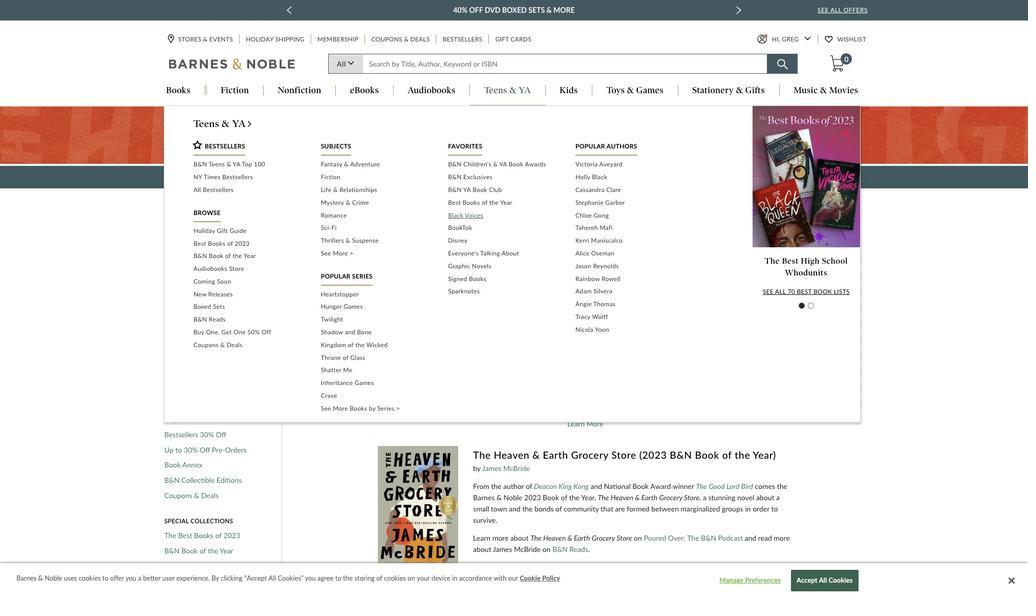 Task type: vqa. For each thing, say whether or not it's contained in the screenshot.
the middle THE FASHION
no



Task type: describe. For each thing, give the bounding box(es) containing it.
wishlist
[[838, 36, 867, 43]]

book left "lists"
[[814, 288, 833, 295]]

experience.
[[177, 574, 210, 583]]

recommendations,
[[566, 225, 620, 233]]

grocery for store
[[571, 449, 609, 461]]

2 vertical spatial grocery
[[592, 534, 615, 543]]

reads inside holiday gift guide best books of 2023 b&n book of the year audiobooks store coming soon new releases boxed sets b&n reads buy one, get one 50% off coupons & deals
[[209, 316, 226, 323]]

b&n exclusives link
[[448, 171, 560, 184]]

thomas
[[594, 300, 616, 308]]

bestsellers inside 'link'
[[443, 36, 483, 43]]

to left offer
[[102, 574, 109, 583]]

1 vertical spatial releases
[[181, 344, 208, 353]]

noble inside comes the barnes & noble 2023 book of the year,
[[504, 493, 523, 502]]

gift down 'victoria aveyard' link
[[623, 172, 638, 182]]

year up picks
[[220, 547, 233, 555]]

james inside and read more about james mcbride on
[[493, 545, 513, 554]]

on down b&n children's & ya book awards link
[[500, 172, 510, 182]]

2023 inside the best books of 2023 link
[[224, 531, 240, 540]]

whodunits
[[785, 268, 828, 277]]

bestsellers heading
[[192, 140, 246, 156]]

kids for kids top 100
[[164, 314, 178, 323]]

teens & ya top 100 link
[[164, 299, 227, 308]]

shatter me link
[[321, 364, 433, 377]]

heartstopper hunger games twilight shadow and bone kingdom of the wicked throne of glass shatter me inheritance games crave see more books by series >
[[321, 290, 400, 412]]

& inside b&n teens & ya top 100 ny times bestsellers all bestsellers
[[227, 161, 231, 168]]

storing
[[355, 574, 375, 583]]

list for popular authors
[[576, 159, 688, 336]]

about
[[502, 249, 519, 257]]

trending
[[491, 225, 515, 233]]

list for favorites
[[448, 159, 560, 298]]

teens & ya for teens & ya link
[[194, 118, 246, 130]]

bestsellers inside heading
[[205, 143, 246, 150]]

0 horizontal spatial learn
[[473, 534, 491, 543]]

list for subjects
[[321, 159, 433, 260]]

the up that
[[598, 493, 609, 502]]

1 you from the left
[[126, 574, 136, 583]]

popular authors heading
[[576, 143, 638, 156]]

discover inside discover pick of the month
[[164, 577, 192, 586]]

off left pre-
[[200, 445, 210, 454]]

ya down exclusives
[[463, 186, 471, 194]]

our inside "link"
[[164, 562, 177, 571]]

of down the best books of 2023 link
[[200, 547, 206, 555]]

fantasy
[[321, 161, 343, 168]]

club
[[489, 186, 502, 194]]

tracy
[[576, 313, 591, 321]]

holiday gift guide best books of 2023 b&n book of the year audiobooks store coming soon new releases boxed sets b&n reads buy one, get one 50% off coupons & deals
[[194, 227, 271, 349]]

popular for popular authors
[[576, 143, 605, 150]]

the inside the book store discover the best books to read right now including trending titles, bookseller recommendations, new releases and more.
[[460, 204, 488, 224]]

and inside the book store discover the best books to read right now including trending titles, bookseller recommendations, new releases and more.
[[661, 225, 672, 233]]

heaven for store,
[[611, 493, 634, 502]]

everyone's talking about link
[[448, 247, 560, 260]]

best inside b&n children's & ya book awards b&n exclusives b&n ya book club best books of the year black voices booktok disney everyone's talking about graphic novels signed books sparknotes
[[448, 199, 461, 206]]

of inside the heaven & earth grocery store (2023 b&n book of the year) by james mcbride
[[723, 449, 732, 461]]

2 horizontal spatial new
[[345, 361, 360, 370]]

1 horizontal spatial sets
[[529, 6, 545, 14]]

nonfiction
[[278, 85, 321, 96]]

see left "70"
[[763, 288, 774, 295]]

0 vertical spatial coupons
[[372, 36, 403, 43]]

angie thomas link
[[576, 298, 688, 311]]

of inside 2023 b&n book of the year winner learn more
[[578, 403, 589, 418]]

picks
[[207, 562, 223, 571]]

annex
[[182, 461, 203, 469]]

the inside b&n children's & ya book awards b&n exclusives b&n ya book club best books of the year black voices booktok disney everyone's talking about graphic novels signed books sparknotes
[[490, 199, 499, 206]]

guide for holiday gift guide best books of 2023 b&n book of the year audiobooks store coming soon new releases boxed sets b&n reads buy one, get one 50% off coupons & deals
[[230, 227, 247, 234]]

& inside the heaven & earth grocery store (2023 b&n book of the year) by james mcbride
[[533, 449, 540, 461]]

maniscalco
[[591, 237, 623, 244]]

0 horizontal spatial 30%
[[184, 445, 198, 454]]

holiday gift guide link for b&n top 100
[[164, 268, 223, 277]]

1 vertical spatial b&n book of the year link
[[164, 547, 233, 556]]

now
[[448, 225, 461, 233]]

the right over:
[[688, 534, 700, 543]]

see all 70 best book lists
[[763, 288, 850, 295]]

best inside the book store main content
[[178, 531, 192, 540]]

throne
[[321, 354, 341, 362]]

lists
[[834, 288, 850, 295]]

soon inside the book store main content
[[190, 360, 206, 368]]

b&n inside b&n teens & ya top 100 ny times bestsellers all bestsellers
[[194, 161, 207, 168]]

0
[[845, 55, 849, 64]]

1 horizontal spatial a
[[703, 493, 707, 502]]

chloe
[[576, 211, 592, 219]]

the down kong
[[569, 493, 580, 502]]

on left poured
[[634, 534, 642, 543]]

kerri maniscalco link
[[576, 235, 688, 247]]

deals for bottommost coupons & deals link
[[201, 491, 219, 500]]

crime
[[352, 199, 369, 206]]

1 horizontal spatial earth
[[574, 534, 590, 543]]

of left the glass
[[343, 354, 349, 362]]

40% off dvd boxed sets & more link
[[454, 4, 575, 16]]

wishlist link
[[825, 35, 868, 44]]

james inside the heaven & earth grocery store (2023 b&n book of the year) by james mcbride
[[482, 464, 502, 473]]

100 up teens & ya top 100
[[195, 284, 207, 292]]

our monthly picks
[[164, 562, 223, 571]]

cookies
[[829, 577, 853, 585]]

to right up
[[175, 445, 182, 454]]

guide for holiday gift guide
[[204, 268, 223, 277]]

coming soon icon image
[[422, 287, 531, 359]]

& inside privacy alert dialog
[[38, 574, 43, 583]]

see inside heartstopper hunger games twilight shadow and bone kingdom of the wicked throne of glass shatter me inheritance games crave see more books by series >
[[321, 405, 331, 412]]

coming inside holiday gift guide best books of 2023 b&n book of the year audiobooks store coming soon new releases boxed sets b&n reads buy one, get one 50% off coupons & deals
[[194, 278, 215, 285]]

& inside holiday gift guide best books of 2023 b&n book of the year audiobooks store coming soon new releases boxed sets b&n reads buy one, get one 50% off coupons & deals
[[221, 341, 225, 349]]

stunning
[[709, 493, 736, 502]]

the inside 2023 b&n book of the year winner learn more
[[592, 403, 610, 418]]

gift down customer favorites
[[190, 268, 202, 277]]

oseman
[[592, 249, 615, 257]]

twilight link
[[321, 314, 433, 326]]

the inside b&n book of the year link
[[208, 547, 218, 555]]

disney
[[448, 237, 468, 244]]

and read more about james mcbride on
[[473, 534, 790, 554]]

year inside b&n children's & ya book awards b&n exclusives b&n ya book club best books of the year black voices booktok disney everyone's talking about graphic novels signed books sparknotes
[[500, 199, 513, 206]]

see left offers on the top
[[818, 6, 829, 14]]

barnes inside comes the barnes & noble 2023 book of the year,
[[473, 493, 495, 502]]

bird
[[742, 482, 754, 491]]

> inside heartstopper hunger games twilight shadow and bone kingdom of the wicked throne of glass shatter me inheritance games crave see more books by series >
[[396, 405, 400, 412]]

get inside "link"
[[186, 415, 198, 424]]

best inside the best high school whodunits
[[782, 256, 799, 266]]

graphic novels link
[[448, 260, 560, 273]]

adam
[[576, 288, 592, 295]]

king
[[559, 482, 572, 491]]

on inside privacy alert dialog
[[408, 574, 415, 583]]

books inside button
[[166, 85, 191, 96]]

about for james
[[473, 545, 492, 554]]

100 up one,
[[214, 299, 227, 307]]

toys & games
[[607, 85, 664, 96]]

all left "70"
[[776, 288, 786, 295]]

small
[[473, 505, 489, 513]]

100 inside b&n teens & ya top 100 ny times bestsellers all bestsellers
[[254, 161, 265, 168]]

find
[[366, 172, 383, 182]]

book up the heaven & earth grocery store,
[[633, 482, 649, 491]]

2 vertical spatial coupons & deals link
[[164, 491, 219, 500]]

ya inside b&n teens & ya top 100 ny times bestsellers all bestsellers
[[233, 161, 240, 168]]

barnes inside privacy alert dialog
[[16, 574, 37, 583]]

times
[[204, 173, 221, 181]]

to right 'agree'
[[335, 574, 342, 583]]

nonfiction button
[[264, 85, 336, 97]]

shop
[[552, 172, 571, 182]]

the inside privacy alert dialog
[[343, 574, 353, 583]]

top down the b&n top 100 link
[[201, 299, 213, 307]]

gift inside "link"
[[496, 36, 509, 43]]

holiday gift guide link for best books of 2023
[[194, 225, 306, 237]]

year inside holiday gift guide best books of 2023 b&n book of the year audiobooks store coming soon new releases boxed sets b&n reads buy one, get one 50% off coupons & deals
[[244, 252, 256, 260]]

audiobooks inside button
[[408, 85, 456, 96]]

special for special sections
[[542, 257, 581, 272]]

special values
[[164, 401, 214, 409]]

toys & games button
[[593, 85, 678, 97]]

all right "accept
[[269, 574, 276, 583]]

movies
[[830, 85, 859, 96]]

pre-
[[212, 445, 225, 454]]

nicola
[[576, 326, 594, 333]]

ya up the b&n exclusives link
[[500, 161, 507, 168]]

see more books by series > link
[[321, 403, 433, 415]]

everyone's
[[448, 249, 479, 257]]

of up audiobooks store link
[[227, 239, 233, 247]]

of right the author
[[526, 482, 532, 491]]

the down special collections
[[164, 531, 176, 540]]

top up times®
[[180, 314, 191, 323]]

of inside the best books of 2023 link
[[215, 531, 222, 540]]

1 vertical spatial b&n reads link
[[553, 545, 588, 554]]

coming inside the book store main content
[[164, 360, 189, 368]]

1 vertical spatial about
[[511, 534, 529, 543]]

sparknotes link
[[448, 286, 560, 298]]

cookie policy link
[[520, 574, 560, 584]]

holiday down aveyard
[[591, 172, 620, 182]]

best right "70"
[[797, 288, 812, 295]]

deals for the top coupons & deals link
[[410, 36, 430, 43]]

community
[[564, 505, 599, 513]]

0 horizontal spatial new
[[164, 344, 179, 353]]

more inside and read more about james mcbride on
[[774, 534, 790, 543]]

of inside discover pick of the month
[[209, 577, 215, 586]]

kids top 100 link
[[164, 314, 205, 323]]

angie
[[576, 300, 592, 308]]

our
[[509, 574, 518, 583]]

the down bonds
[[531, 534, 542, 543]]

on inside and read more about james mcbride on
[[543, 545, 551, 554]]

device
[[432, 574, 451, 583]]

gift inside holiday gift guide best books of 2023 b&n book of the year audiobooks store coming soon new releases boxed sets b&n reads buy one, get one 50% off coupons & deals
[[217, 227, 228, 234]]

store down a stunning novel about a small town and the bonds of community that are formed between marginalized groups in order to survive.
[[617, 534, 632, 543]]

high
[[801, 256, 820, 266]]

the inside the book store discover the best books to read right now including trending titles, bookseller recommendations, new releases and more.
[[366, 225, 375, 233]]

of inside a stunning novel about a small town and the bonds of community that are formed between marginalized groups in order to survive.
[[556, 505, 562, 513]]

stationery
[[693, 85, 734, 96]]

heartstopper
[[321, 290, 359, 298]]

hi, greg button
[[758, 35, 812, 44]]

ya inside 'button'
[[519, 85, 531, 96]]

books button
[[152, 85, 205, 97]]

black inside b&n children's & ya book awards b&n exclusives b&n ya book club best books of the year black voices booktok disney everyone's talking about graphic novels signed books sparknotes
[[448, 211, 464, 219]]

membership
[[317, 36, 359, 43]]

best inside holiday gift guide best books of 2023 b&n book of the year audiobooks store coming soon new releases boxed sets b&n reads buy one, get one 50% off coupons & deals
[[194, 239, 206, 247]]

logo image
[[169, 58, 296, 72]]

more inside fantasy & adventure fiction life & relationships mystery & crime romance sci-fi thrillers & suspense see more >
[[333, 249, 348, 257]]

grocery for store,
[[660, 493, 683, 502]]

0 horizontal spatial by
[[186, 375, 193, 383]]

popular series
[[321, 272, 373, 280]]

teens inside b&n teens & ya top 100 ny times bestsellers all bestsellers
[[209, 161, 225, 168]]

ya up bestsellers heading
[[232, 118, 246, 130]]

the heaven & earth grocery store (2023 b&n book of the year) image
[[378, 446, 458, 568]]

town
[[491, 505, 507, 513]]

off up pre-
[[216, 430, 226, 439]]

events
[[209, 36, 233, 43]]

the heaven & earth grocery store (2023 b&n book of the year) link
[[473, 449, 794, 463]]

teens for teens & ya 'button'
[[484, 85, 508, 96]]

the right 'find'
[[385, 172, 398, 182]]

the inside the heaven & earth grocery store (2023 b&n book of the year) by james mcbride
[[473, 449, 491, 461]]

the book store main content
[[0, 106, 1029, 598]]

2023 inside holiday gift guide best books of 2023 b&n book of the year audiobooks store coming soon new releases boxed sets b&n reads buy one, get one 50% off coupons & deals
[[235, 239, 250, 247]]

nicola yoon link
[[576, 324, 688, 336]]

0 horizontal spatial new releases
[[164, 344, 208, 353]]

victoria
[[576, 161, 598, 168]]

kids for kids
[[560, 85, 578, 96]]

of down "best books of 2023" link
[[225, 252, 231, 260]]

b&n teens & ya top 100 link
[[194, 159, 306, 171]]

the right 'comes'
[[777, 482, 788, 491]]

0 horizontal spatial b&n reads link
[[194, 314, 306, 326]]

see inside fantasy & adventure fiction life & relationships mystery & crime romance sci-fi thrillers & suspense see more >
[[321, 249, 331, 257]]

1 vertical spatial coupons & deals link
[[194, 339, 306, 352]]

mcbride inside and read more about james mcbride on
[[514, 545, 541, 554]]

favorites heading
[[448, 143, 483, 156]]

book down up
[[164, 461, 181, 469]]

all inside b&n teens & ya top 100 ny times bestsellers all bestsellers
[[194, 186, 201, 194]]

1 horizontal spatial our
[[574, 172, 588, 182]]

buy inside holiday gift guide best books of 2023 b&n book of the year audiobooks store coming soon new releases boxed sets b&n reads buy one, get one 50% off coupons & deals
[[194, 328, 204, 336]]

kong
[[574, 482, 589, 491]]

book down everyone
[[473, 186, 488, 194]]

1,
[[178, 415, 184, 424]]

book up 'monthly' at bottom left
[[181, 547, 198, 555]]

heartstopper link
[[321, 288, 433, 301]]

buy 1, get 1 50% off link
[[164, 415, 232, 424]]

mystery
[[321, 199, 344, 206]]

1 horizontal spatial 30%
[[200, 430, 214, 439]]

black voices link
[[448, 209, 560, 222]]

2 horizontal spatial a
[[777, 493, 780, 502]]

poured
[[644, 534, 667, 543]]

special collections
[[164, 518, 233, 525]]

gifts
[[746, 85, 765, 96]]

victoria aveyard holly black cassandra clare stephanie garber chloe gong tahereh mafi kerri maniscalco alice oseman jason reynolds rainbow rowell adam silvera angie thomas tracy wolff nicola yoon
[[576, 161, 625, 333]]

the good lord bird link
[[696, 482, 754, 491]]

the right from
[[491, 482, 502, 491]]

b&n ya book club link
[[448, 184, 560, 197]]

list containing b&n teens & ya top 100
[[194, 159, 306, 197]]

teens & ya for teens & ya 'button'
[[484, 85, 531, 96]]

favorites inside the book store main content
[[201, 254, 234, 262]]

0 vertical spatial b&n book of the year link
[[194, 250, 306, 263]]

customer
[[164, 254, 199, 262]]

list for popular series
[[321, 288, 433, 415]]

ny inside b&n teens & ya top 100 ny times bestsellers all bestsellers
[[194, 173, 202, 181]]

sets inside holiday gift guide best books of 2023 b&n book of the year audiobooks store coming soon new releases boxed sets b&n reads buy one, get one 50% off coupons & deals
[[213, 303, 225, 311]]

0 vertical spatial coupons & deals link
[[370, 35, 431, 44]]

2 horizontal spatial releases
[[362, 361, 389, 370]]



Task type: locate. For each thing, give the bounding box(es) containing it.
relationships
[[340, 186, 377, 194]]

earth up deacon king kong link
[[543, 449, 569, 461]]

list
[[531, 172, 545, 182]]

about for a
[[757, 493, 775, 502]]

0 vertical spatial boxed
[[502, 6, 527, 14]]

kids inside button
[[560, 85, 578, 96]]

2 cookies from the left
[[384, 574, 406, 583]]

100 up the ny times bestsellers link
[[254, 161, 265, 168]]

0 vertical spatial guide
[[640, 172, 663, 182]]

accordance
[[459, 574, 492, 583]]

1 horizontal spatial audiobooks
[[408, 85, 456, 96]]

0 horizontal spatial a
[[138, 574, 141, 583]]

coupons & deals inside the book store main content
[[164, 491, 219, 500]]

series up heartstopper link
[[352, 272, 373, 280]]

holiday for holiday gift guide best books of 2023 b&n book of the year audiobooks store coming soon new releases boxed sets b&n reads buy one, get one 50% off coupons & deals
[[194, 227, 215, 234]]

1 vertical spatial >
[[396, 405, 400, 412]]

favorites up children's at left
[[448, 143, 483, 150]]

store inside holiday gift guide best books of 2023 b&n book of the year audiobooks store coming soon new releases boxed sets b&n reads buy one, get one 50% off coupons & deals
[[229, 265, 244, 273]]

popular inside 'heading'
[[576, 143, 605, 150]]

by inside the heaven & earth grocery store (2023 b&n book of the year) by james mcbride
[[473, 464, 481, 473]]

1 horizontal spatial coming
[[194, 278, 215, 285]]

2 vertical spatial coupons
[[164, 491, 192, 500]]

1 vertical spatial special
[[164, 401, 189, 409]]

list containing b&n children's & ya book awards
[[448, 159, 560, 298]]

subjects heading
[[321, 143, 351, 156]]

grocery down learn more link
[[571, 449, 609, 461]]

discover inside the book store discover the best books to read right now including trending titles, bookseller recommendations, new releases and more.
[[339, 225, 364, 233]]

learn more about the heaven & earth grocery store on poured over: the b&n podcast
[[473, 534, 743, 543]]

learn inside 2023 b&n book of the year winner learn more
[[568, 419, 585, 428]]

list containing victoria aveyard
[[576, 159, 688, 336]]

0 horizontal spatial coming
[[164, 360, 189, 368]]

1 vertical spatial coupons
[[194, 341, 219, 349]]

disney link
[[448, 235, 560, 247]]

teens up times
[[209, 161, 225, 168]]

1 vertical spatial by
[[369, 405, 376, 412]]

b&n book of the year link
[[194, 250, 306, 263], [164, 547, 233, 556]]

audiobooks inside holiday gift guide best books of 2023 b&n book of the year audiobooks store coming soon new releases boxed sets b&n reads buy one, get one 50% off coupons & deals
[[194, 265, 227, 273]]

best up whodunits
[[782, 256, 799, 266]]

new up teens & ya top 100
[[194, 290, 207, 298]]

fiction down logo on the top left of page
[[221, 85, 249, 96]]

games
[[637, 85, 664, 96], [344, 303, 363, 311], [355, 379, 374, 387]]

teens & ya up barnes & noble book of the year! the heaven & earth grocery store. shop now image
[[484, 85, 531, 96]]

1 horizontal spatial deals
[[227, 341, 243, 349]]

best
[[448, 199, 461, 206], [194, 239, 206, 247], [782, 256, 799, 266], [797, 288, 812, 295], [178, 531, 192, 540]]

buy left 1,
[[164, 415, 177, 424]]

earth for store,
[[642, 493, 658, 502]]

Search by Title, Author, Keyword or ISBN text field
[[363, 54, 768, 74]]

1 horizontal spatial black
[[592, 173, 608, 181]]

0 vertical spatial new releases
[[164, 344, 208, 353]]

by inside heartstopper hunger games twilight shadow and bone kingdom of the wicked throne of glass shatter me inheritance games crave see more books by series >
[[369, 405, 376, 412]]

off inside holiday gift guide best books of 2023 b&n book of the year audiobooks store coming soon new releases boxed sets b&n reads buy one, get one 50% off coupons & deals
[[262, 328, 271, 336]]

barnes down from
[[473, 493, 495, 502]]

list containing holiday gift guide
[[194, 225, 306, 352]]

cart image
[[831, 56, 845, 72]]

teens up kids top 100 at bottom left
[[164, 299, 182, 307]]

1 more from the left
[[493, 534, 509, 543]]

1 horizontal spatial teens & ya
[[484, 85, 531, 96]]

stores
[[178, 36, 202, 43]]

top inside b&n teens & ya top 100 ny times bestsellers all bestsellers
[[242, 161, 252, 168]]

bonds
[[535, 505, 554, 513]]

1 horizontal spatial fiction
[[321, 173, 341, 181]]

1 horizontal spatial ny
[[194, 173, 202, 181]]

you left 'agree'
[[305, 574, 316, 583]]

deals inside holiday gift guide best books of 2023 b&n book of the year audiobooks store coming soon new releases boxed sets b&n reads buy one, get one 50% off coupons & deals
[[227, 341, 243, 349]]

more up preferences
[[774, 534, 790, 543]]

barnes left uses
[[16, 574, 37, 583]]

books inside holiday gift guide best books of 2023 b&n book of the year audiobooks store coming soon new releases boxed sets b&n reads buy one, get one 50% off coupons & deals
[[208, 239, 226, 247]]

reads down learn more about the heaven & earth grocery store on poured over: the b&n podcast
[[570, 545, 588, 554]]

popular inside "heading"
[[321, 272, 351, 280]]

0 horizontal spatial audiobooks
[[194, 265, 227, 273]]

reads inside the book store main content
[[570, 545, 588, 554]]

guide up "best books of 2023" link
[[230, 227, 247, 234]]

1 vertical spatial popular
[[321, 272, 351, 280]]

heaven up james mcbride "link"
[[494, 449, 530, 461]]

of inside privacy alert dialog
[[377, 574, 382, 583]]

signed books icon image
[[750, 287, 859, 359]]

kerri
[[576, 237, 590, 244]]

gift cards
[[496, 36, 532, 43]]

browse
[[194, 209, 221, 217]]

about inside a stunning novel about a small town and the bonds of community that are formed between marginalized groups in order to survive.
[[757, 493, 775, 502]]

a up marginalized
[[703, 493, 707, 502]]

1 vertical spatial sets
[[213, 303, 225, 311]]

popular up victoria
[[576, 143, 605, 150]]

off right one
[[262, 328, 271, 336]]

new
[[194, 290, 207, 298], [164, 344, 179, 353], [345, 361, 360, 370]]

collections
[[191, 518, 233, 525]]

0 horizontal spatial coupons
[[164, 491, 192, 500]]

new releases link for teens & ya top 100
[[164, 344, 208, 353]]

0 horizontal spatial deals
[[201, 491, 219, 500]]

1 horizontal spatial soon
[[217, 278, 231, 285]]

games for &
[[637, 85, 664, 96]]

1 horizontal spatial popular
[[576, 143, 605, 150]]

fiction inside fantasy & adventure fiction life & relationships mystery & crime romance sci-fi thrillers & suspense see more >
[[321, 173, 341, 181]]

ya
[[519, 85, 531, 96], [232, 118, 246, 130], [233, 161, 240, 168], [500, 161, 507, 168], [463, 186, 471, 194], [191, 299, 200, 307]]

user image
[[758, 35, 767, 44]]

0 vertical spatial 30%
[[200, 430, 214, 439]]

releases inside holiday gift guide best books of 2023 b&n book of the year audiobooks store coming soon new releases boxed sets b&n reads buy one, get one 50% off coupons & deals
[[208, 290, 233, 298]]

fiction down fantasy
[[321, 173, 341, 181]]

agree
[[318, 574, 334, 583]]

0 vertical spatial grocery
[[571, 449, 609, 461]]

bookseller
[[534, 225, 564, 233]]

our monthly picks link
[[164, 562, 223, 571]]

teens for teens & ya top 100 link
[[164, 299, 182, 307]]

releases up the inheritance games link on the bottom left
[[362, 361, 389, 370]]

ny times® bestsellers
[[164, 329, 236, 338]]

cards
[[511, 36, 532, 43]]

1 horizontal spatial favorites
[[448, 143, 483, 150]]

a inside alert dialog
[[138, 574, 141, 583]]

top
[[242, 161, 252, 168], [181, 284, 193, 292], [201, 299, 213, 307], [180, 314, 191, 323]]

0 vertical spatial 50%
[[247, 328, 260, 336]]

mafi
[[600, 224, 613, 232]]

1 horizontal spatial read
[[759, 534, 772, 543]]

0 vertical spatial favorites
[[448, 143, 483, 150]]

the down picks
[[217, 577, 227, 586]]

by
[[186, 375, 193, 383], [369, 405, 376, 412], [473, 464, 481, 473]]

0 horizontal spatial popular
[[321, 272, 351, 280]]

get
[[222, 328, 232, 336], [186, 415, 198, 424]]

the inside the heaven & earth grocery store (2023 b&n book of the year) by james mcbride
[[735, 449, 751, 461]]

series down crave link
[[378, 405, 395, 412]]

for
[[448, 172, 459, 182]]

the down "best books of 2023" link
[[233, 252, 242, 260]]

1 vertical spatial coming
[[164, 360, 189, 368]]

2023 inside 2023 b&n book of the year winner learn more
[[488, 403, 513, 418]]

0 vertical spatial special
[[542, 257, 581, 272]]

see all offers link
[[818, 6, 868, 14]]

offers
[[844, 6, 868, 14]]

preferences
[[746, 577, 781, 585]]

mcbride inside the heaven & earth grocery store (2023 b&n book of the year) by james mcbride
[[504, 464, 530, 473]]

sets up cards on the top of the page
[[529, 6, 545, 14]]

1 horizontal spatial about
[[511, 534, 529, 543]]

of right storing
[[377, 574, 382, 583]]

our down victoria
[[574, 172, 588, 182]]

alice
[[576, 249, 590, 257]]

2 vertical spatial guide
[[204, 268, 223, 277]]

1 vertical spatial holiday gift guide link
[[164, 268, 223, 277]]

the up including
[[460, 204, 488, 224]]

None field
[[363, 54, 768, 74]]

stores & events
[[178, 36, 233, 43]]

book
[[509, 161, 524, 168], [473, 186, 488, 194], [492, 204, 528, 224], [209, 252, 224, 260], [814, 288, 833, 295], [547, 403, 575, 418], [695, 449, 720, 461], [164, 461, 181, 469], [633, 482, 649, 491], [543, 493, 559, 502], [181, 547, 198, 555]]

top down "holiday gift guide"
[[181, 284, 193, 292]]

grocery inside the heaven & earth grocery store (2023 b&n book of the year) by james mcbride
[[571, 449, 609, 461]]

2 more from the left
[[774, 534, 790, 543]]

new releases link for b&n book of the year
[[194, 288, 306, 301]]

games down "shatter me" link
[[355, 379, 374, 387]]

including
[[463, 225, 489, 233]]

1 vertical spatial get
[[186, 415, 198, 424]]

and inside heartstopper hunger games twilight shadow and bone kingdom of the wicked throne of glass shatter me inheritance games crave see more books by series >
[[345, 328, 356, 336]]

guide down 'victoria aveyard' link
[[640, 172, 663, 182]]

and
[[661, 225, 672, 233], [345, 328, 356, 336], [591, 482, 602, 491], [509, 505, 521, 513], [745, 534, 757, 543]]

2023 inside comes the barnes & noble 2023 book of the year,
[[525, 493, 541, 502]]

special up the best books of 2023
[[164, 518, 189, 525]]

1 horizontal spatial coupons
[[194, 341, 219, 349]]

gift cards link
[[495, 35, 533, 44]]

kids
[[560, 85, 578, 96], [164, 314, 178, 323]]

0 vertical spatial kids
[[560, 85, 578, 96]]

100 up ny times® bestsellers
[[193, 314, 205, 323]]

0 vertical spatial james
[[482, 464, 502, 473]]

0 vertical spatial coupons & deals
[[372, 36, 430, 43]]

of down king
[[561, 493, 568, 502]]

> down suspense
[[350, 249, 354, 257]]

bone
[[357, 328, 372, 336]]

0 button
[[830, 53, 853, 72]]

1 vertical spatial noble
[[45, 574, 62, 583]]

0 vertical spatial holiday gift guide link
[[194, 225, 306, 237]]

games for hunger
[[344, 303, 363, 311]]

2 horizontal spatial about
[[757, 493, 775, 502]]

soon down audiobooks store link
[[217, 278, 231, 285]]

james up with
[[493, 545, 513, 554]]

talking
[[481, 249, 500, 257]]

2 horizontal spatial by
[[473, 464, 481, 473]]

teens up barnes & noble book of the year! the heaven & earth grocery store. shop now image
[[484, 85, 508, 96]]

search image
[[777, 59, 788, 70]]

of up voices
[[482, 199, 488, 206]]

list for browse
[[194, 225, 306, 352]]

about down 'comes'
[[757, 493, 775, 502]]

0 horizontal spatial releases
[[181, 344, 208, 353]]

0 vertical spatial noble
[[504, 493, 523, 502]]

new up coming soon
[[164, 344, 179, 353]]

coupons inside the book store main content
[[164, 491, 192, 500]]

holiday left shipping
[[246, 36, 274, 43]]

0 horizontal spatial kids
[[164, 314, 178, 323]]

buy 1, get 1 50% off
[[164, 415, 232, 424]]

1 horizontal spatial >
[[396, 405, 400, 412]]

accept
[[797, 577, 818, 585]]

down arrow image
[[805, 37, 812, 41]]

1 horizontal spatial you
[[305, 574, 316, 583]]

gift left cards on the top of the page
[[496, 36, 509, 43]]

popular for popular series
[[321, 272, 351, 280]]

soon up the books by subject
[[190, 360, 206, 368]]

the inside heartstopper hunger games twilight shadow and bone kingdom of the wicked throne of glass shatter me inheritance games crave see more books by series >
[[356, 341, 365, 349]]

earth for store
[[543, 449, 569, 461]]

0 horizontal spatial about
[[473, 545, 492, 554]]

1 horizontal spatial b&n reads link
[[553, 545, 588, 554]]

books inside heartstopper hunger games twilight shadow and bone kingdom of the wicked throne of glass shatter me inheritance games crave see more books by series >
[[350, 405, 367, 412]]

b&n inside b&n collectible editions link
[[164, 476, 180, 485]]

bestsellers image
[[192, 140, 203, 150]]

new inside holiday gift guide best books of 2023 b&n book of the year audiobooks store coming soon new releases boxed sets b&n reads buy one, get one 50% off coupons & deals
[[194, 290, 207, 298]]

the inside a stunning novel about a small town and the bonds of community that are formed between marginalized groups in order to survive.
[[523, 505, 533, 513]]

1 vertical spatial new releases
[[345, 361, 389, 370]]

buy left one,
[[194, 328, 204, 336]]

1 horizontal spatial new releases
[[345, 361, 389, 370]]

book inside comes the barnes & noble 2023 book of the year,
[[543, 493, 559, 502]]

values
[[190, 401, 214, 409]]

the left bonds
[[523, 505, 533, 513]]

heaven up b&n reads .
[[544, 534, 566, 543]]

discover pick of the month link
[[164, 577, 249, 595]]

read inside and read more about james mcbride on
[[759, 534, 772, 543]]

our up user at the left of page
[[164, 562, 177, 571]]

grocery
[[571, 449, 609, 461], [660, 493, 683, 502], [592, 534, 615, 543]]

read inside the book store discover the best books to read right now including trending titles, bookseller recommendations, new releases and more.
[[418, 225, 431, 233]]

0 horizontal spatial more
[[493, 534, 509, 543]]

about inside and read more about james mcbride on
[[473, 545, 492, 554]]

1 vertical spatial grocery
[[660, 493, 683, 502]]

heaven for store
[[494, 449, 530, 461]]

0 horizontal spatial barnes
[[16, 574, 37, 583]]

2 vertical spatial special
[[164, 518, 189, 525]]

holly
[[576, 173, 591, 181]]

0 horizontal spatial ny
[[164, 329, 174, 338]]

coupons & deals link
[[370, 35, 431, 44], [194, 339, 306, 352], [164, 491, 219, 500]]

1 vertical spatial reads
[[570, 545, 588, 554]]

0 vertical spatial fiction
[[221, 85, 249, 96]]

1 vertical spatial in
[[452, 574, 458, 583]]

ny inside the book store main content
[[164, 329, 174, 338]]

more inside heartstopper hunger games twilight shadow and bone kingdom of the wicked throne of glass shatter me inheritance games crave see more books by series >
[[333, 405, 348, 412]]

teens inside the book store main content
[[164, 299, 182, 307]]

ya up the ny times bestsellers link
[[233, 161, 240, 168]]

book inside the heaven & earth grocery store (2023 b&n book of the year) by james mcbride
[[695, 449, 720, 461]]

b&n inside the heaven & earth grocery store (2023 b&n book of the year) by james mcbride
[[670, 449, 693, 461]]

to inside the book store discover the best books to read right now including trending titles, bookseller recommendations, new releases and more.
[[411, 225, 417, 233]]

book down deacon
[[543, 493, 559, 502]]

deals inside the book store main content
[[201, 491, 219, 500]]

next slide / item image
[[736, 6, 742, 14]]

book up find the perfect gift for everyone on your list shop our holiday gift guide
[[509, 161, 524, 168]]

gift left for
[[431, 172, 446, 182]]

special for special values
[[164, 401, 189, 409]]

list
[[194, 159, 306, 197], [321, 159, 433, 260], [448, 159, 560, 298], [576, 159, 688, 336], [194, 225, 306, 352], [321, 288, 433, 415]]

the inside holiday gift guide best books of 2023 b&n book of the year audiobooks store coming soon new releases boxed sets b&n reads buy one, get one 50% off coupons & deals
[[233, 252, 242, 260]]

special
[[542, 257, 581, 272], [164, 401, 189, 409], [164, 518, 189, 525]]

1 vertical spatial coupons & deals
[[164, 491, 219, 500]]

all inside 'button'
[[819, 577, 827, 585]]

list containing heartstopper
[[321, 288, 433, 415]]

off right 40% on the top left of page
[[469, 6, 483, 14]]

james
[[482, 464, 502, 473], [493, 545, 513, 554]]

new releases icon image
[[312, 287, 422, 359]]

browse heading
[[194, 209, 221, 222]]

0 horizontal spatial >
[[350, 249, 354, 257]]

deals down one
[[227, 341, 243, 349]]

b&n inside 2023 b&n book of the year winner learn more
[[516, 403, 544, 418]]

kids button
[[546, 85, 592, 97]]

accept all cookies button
[[791, 570, 859, 592]]

1 horizontal spatial guide
[[230, 227, 247, 234]]

0 horizontal spatial boxed
[[194, 303, 211, 311]]

50% inside "link"
[[205, 415, 219, 424]]

2 vertical spatial earth
[[574, 534, 590, 543]]

sets
[[529, 6, 545, 14], [213, 303, 225, 311]]

and left more.
[[661, 225, 672, 233]]

holiday gift guide link down customer favorites
[[164, 268, 223, 277]]

and up 'year,'
[[591, 482, 602, 491]]

series inside "heading"
[[352, 272, 373, 280]]

holiday gift guide link up audiobooks store link
[[194, 225, 306, 237]]

noble left uses
[[45, 574, 62, 583]]

b&n book of the year link up coming soon link
[[194, 250, 306, 263]]

50% inside holiday gift guide best books of 2023 b&n book of the year audiobooks store coming soon new releases boxed sets b&n reads buy one, get one 50% off coupons & deals
[[247, 328, 260, 336]]

0 vertical spatial b&n reads link
[[194, 314, 306, 326]]

see all 70 best book lists link
[[763, 288, 850, 295]]

1 vertical spatial audiobooks
[[194, 265, 227, 273]]

1 horizontal spatial coupons & deals
[[372, 36, 430, 43]]

popular series heading
[[321, 272, 373, 286]]

bestsellers
[[443, 36, 483, 43], [205, 143, 246, 150], [222, 173, 253, 181], [203, 186, 234, 194], [202, 329, 236, 338], [164, 430, 198, 439]]

releases up teens & ya top 100
[[208, 290, 233, 298]]

0 vertical spatial earth
[[543, 449, 569, 461]]

holiday down customer
[[164, 268, 188, 277]]

cassandra
[[576, 186, 605, 194]]

the inside the best high school whodunits
[[765, 256, 780, 266]]

special for special collections
[[164, 518, 189, 525]]

2 horizontal spatial guide
[[640, 172, 663, 182]]

discover up the month
[[164, 577, 192, 586]]

audiobooks store link
[[194, 263, 306, 276]]

best down special collections
[[178, 531, 192, 540]]

0 vertical spatial >
[[350, 249, 354, 257]]

policy
[[542, 574, 560, 583]]

0 horizontal spatial our
[[164, 562, 177, 571]]

teens & ya inside 'button'
[[484, 85, 531, 96]]

"accept
[[244, 574, 267, 583]]

0 vertical spatial discover
[[339, 225, 364, 233]]

1 vertical spatial 50%
[[205, 415, 219, 424]]

book inside 2023 b&n book of the year winner learn more
[[547, 403, 575, 418]]

a stunning novel about a small town and the bonds of community that are formed between marginalized groups in order to survive.
[[473, 493, 780, 525]]

1 vertical spatial ny
[[164, 329, 174, 338]]

0 vertical spatial soon
[[217, 278, 231, 285]]

noble down the author
[[504, 493, 523, 502]]

novel
[[738, 493, 755, 502]]

sci-
[[321, 224, 332, 232]]

teens for teens & ya link
[[194, 118, 219, 130]]

0 horizontal spatial you
[[126, 574, 136, 583]]

2 you from the left
[[305, 574, 316, 583]]

and inside and read more about james mcbride on
[[745, 534, 757, 543]]

1 vertical spatial kids
[[164, 314, 178, 323]]

0 horizontal spatial read
[[418, 225, 431, 233]]

on left your
[[408, 574, 415, 583]]

clare
[[607, 186, 621, 194]]

teens
[[484, 85, 508, 96], [194, 118, 219, 130], [209, 161, 225, 168], [164, 299, 182, 307]]

top up the ny times bestsellers link
[[242, 161, 252, 168]]

list containing fantasy & adventure
[[321, 159, 433, 260]]

holiday for holiday shipping
[[246, 36, 274, 43]]

b&n inside the b&n top 100 link
[[164, 284, 180, 292]]

1 horizontal spatial 50%
[[247, 328, 260, 336]]

to inside a stunning novel about a small town and the bonds of community that are formed between marginalized groups in order to survive.
[[772, 505, 778, 513]]

to
[[411, 225, 417, 233], [175, 445, 182, 454], [772, 505, 778, 513], [102, 574, 109, 583], [335, 574, 342, 583]]

mcbride
[[504, 464, 530, 473], [514, 545, 541, 554]]

more down survive.
[[493, 534, 509, 543]]

store inside the book store discover the best books to read right now including trending titles, bookseller recommendations, new releases and more.
[[532, 204, 569, 224]]

0 horizontal spatial discover
[[164, 577, 192, 586]]

0 vertical spatial audiobooks
[[408, 85, 456, 96]]

the left storing
[[343, 574, 353, 583]]

0 horizontal spatial cookies
[[79, 574, 101, 583]]

by up from
[[473, 464, 481, 473]]

barnes & noble book of the year! the heaven & earth grocery store. shop now image
[[0, 107, 1029, 164]]

2 vertical spatial games
[[355, 379, 374, 387]]

coupons right the membership link
[[372, 36, 403, 43]]

books icon image
[[531, 287, 640, 359]]

heaven up are
[[611, 493, 634, 502]]

releases
[[208, 290, 233, 298], [181, 344, 208, 353], [362, 361, 389, 370]]

everyone
[[461, 172, 498, 182]]

the up picks
[[208, 547, 218, 555]]

holiday for holiday gift guide
[[164, 268, 188, 277]]

previous slide / item image
[[287, 6, 292, 14]]

the inside discover pick of the month
[[217, 577, 227, 586]]

& inside b&n children's & ya book awards b&n exclusives b&n ya book club best books of the year black voices booktok disney everyone's talking about graphic novels signed books sparknotes
[[494, 161, 498, 168]]

jason reynolds link
[[576, 260, 688, 273]]

times®
[[176, 329, 200, 338]]

order
[[753, 505, 770, 513]]

1 vertical spatial read
[[759, 534, 772, 543]]

ny times bestsellers link
[[194, 171, 306, 184]]

1 horizontal spatial heaven
[[544, 534, 566, 543]]

the up the store,
[[696, 482, 707, 491]]

1 horizontal spatial buy
[[194, 328, 204, 336]]

all inside 'link'
[[337, 60, 346, 68]]

1 cookies from the left
[[79, 574, 101, 583]]

series inside heartstopper hunger games twilight shadow and bone kingdom of the wicked throne of glass shatter me inheritance games crave see more books by series >
[[378, 405, 395, 412]]

all right accept
[[819, 577, 827, 585]]

all link
[[328, 54, 363, 74]]

wolff
[[592, 313, 608, 321]]

up
[[164, 445, 174, 454]]

1 horizontal spatial releases
[[208, 290, 233, 298]]

victoria aveyard link
[[576, 159, 688, 171]]

the
[[385, 172, 398, 182], [490, 199, 499, 206], [366, 225, 375, 233], [233, 252, 242, 260], [356, 341, 365, 349], [592, 403, 610, 418], [735, 449, 751, 461], [491, 482, 502, 491], [777, 482, 788, 491], [569, 493, 580, 502], [523, 505, 533, 513], [208, 547, 218, 555], [343, 574, 353, 583], [217, 577, 227, 586]]

privacy alert dialog
[[0, 564, 1029, 598]]

gift
[[496, 36, 509, 43], [431, 172, 446, 182], [623, 172, 638, 182], [217, 227, 228, 234], [190, 268, 202, 277]]

uses
[[64, 574, 77, 583]]

fiction inside button
[[221, 85, 249, 96]]

coupons inside holiday gift guide best books of 2023 b&n book of the year audiobooks store coming soon new releases boxed sets b&n reads buy one, get one 50% off coupons & deals
[[194, 341, 219, 349]]

of up the glass
[[348, 341, 354, 349]]

teens & ya button
[[470, 85, 545, 106]]

popular up heartstopper
[[321, 272, 351, 280]]

1 vertical spatial deals
[[227, 341, 243, 349]]

off inside "link"
[[221, 415, 232, 424]]

and left the bone
[[345, 328, 356, 336]]

2 horizontal spatial coupons
[[372, 36, 403, 43]]

year inside 2023 b&n book of the year winner learn more
[[613, 403, 638, 418]]

the left year)
[[735, 449, 751, 461]]

book inside the book store discover the best books to read right now including trending titles, bookseller recommendations, new releases and more.
[[492, 204, 528, 224]]

1 horizontal spatial discover
[[339, 225, 364, 233]]

voices
[[465, 211, 484, 219]]

in right device
[[452, 574, 458, 583]]

guide inside holiday gift guide best books of 2023 b&n book of the year audiobooks store coming soon new releases boxed sets b&n reads buy one, get one 50% off coupons & deals
[[230, 227, 247, 234]]

dvd
[[485, 6, 501, 14]]

earth inside the heaven & earth grocery store (2023 b&n book of the year) by james mcbride
[[543, 449, 569, 461]]

2 vertical spatial releases
[[362, 361, 389, 370]]

children's
[[464, 161, 492, 168]]

alice oseman link
[[576, 247, 688, 260]]

0 vertical spatial reads
[[209, 316, 226, 323]]

coupons down ny times® bestsellers link
[[194, 341, 219, 349]]

boxed inside holiday gift guide best books of 2023 b&n book of the year audiobooks store coming soon new releases boxed sets b&n reads buy one, get one 50% off coupons & deals
[[194, 303, 211, 311]]

book inside holiday gift guide best books of 2023 b&n book of the year audiobooks store coming soon new releases boxed sets b&n reads buy one, get one 50% off coupons & deals
[[209, 252, 224, 260]]

all left offers on the top
[[831, 6, 842, 14]]

favorites
[[448, 143, 483, 150], [201, 254, 234, 262]]

40%
[[454, 6, 468, 14]]



